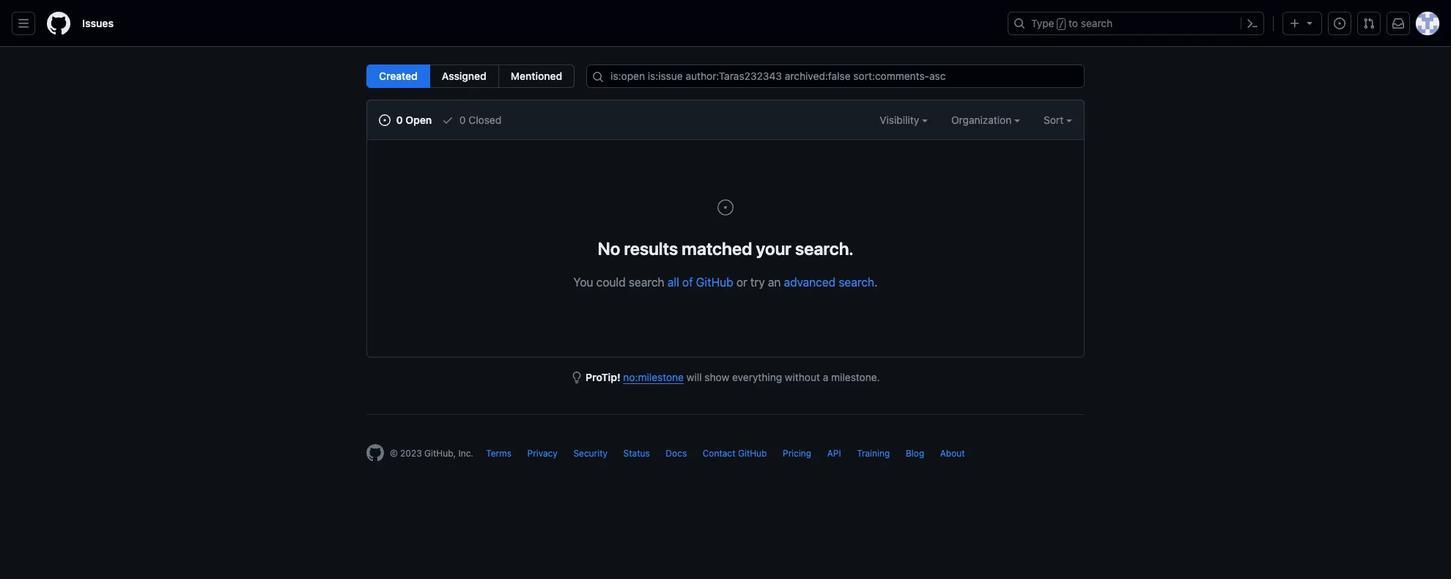 Task type: vqa. For each thing, say whether or not it's contained in the screenshot.
SORT
yes



Task type: describe. For each thing, give the bounding box(es) containing it.
could
[[597, 276, 626, 289]]

0 for closed
[[460, 114, 466, 126]]

closed
[[469, 114, 502, 126]]

about link
[[940, 448, 965, 459]]

light bulb image
[[571, 372, 583, 383]]

0 horizontal spatial github
[[696, 276, 734, 289]]

contact github
[[703, 448, 767, 459]]

organization
[[952, 114, 1015, 126]]

blog link
[[906, 448, 925, 459]]

you could search all of github or try an advanced search .
[[574, 276, 878, 289]]

terms
[[486, 448, 512, 459]]

command palette image
[[1247, 18, 1259, 29]]

visibility button
[[880, 112, 928, 128]]

protip!
[[586, 371, 621, 383]]

issues element
[[367, 65, 575, 88]]

no:milestone
[[623, 371, 684, 383]]

sort
[[1044, 114, 1064, 126]]

about
[[940, 448, 965, 459]]

everything
[[732, 371, 782, 383]]

all
[[668, 276, 679, 289]]

pricing link
[[783, 448, 812, 459]]

assigned link
[[429, 65, 499, 88]]

mentioned
[[511, 70, 562, 82]]

notifications image
[[1393, 18, 1405, 29]]

security
[[574, 448, 608, 459]]

privacy link
[[528, 448, 558, 459]]

0 horizontal spatial search
[[629, 276, 665, 289]]

of
[[683, 276, 693, 289]]

contact
[[703, 448, 736, 459]]

open
[[406, 114, 432, 126]]

0 open
[[394, 114, 432, 126]]

training
[[857, 448, 890, 459]]

footer containing © 2023 github, inc.
[[355, 414, 1097, 499]]

© 2023 github, inc.
[[390, 448, 474, 459]]

visibility
[[880, 114, 922, 126]]

2 horizontal spatial search
[[1081, 17, 1113, 29]]

api
[[828, 448, 841, 459]]

2023
[[400, 448, 422, 459]]

type / to search
[[1032, 17, 1113, 29]]

without
[[785, 371, 820, 383]]

0 closed
[[457, 114, 502, 126]]

created
[[379, 70, 418, 82]]

no:milestone link
[[623, 371, 684, 383]]

training link
[[857, 448, 890, 459]]

created link
[[367, 65, 430, 88]]

0 open link
[[379, 112, 432, 128]]

check image
[[442, 114, 454, 126]]

security link
[[574, 448, 608, 459]]

1 horizontal spatial search
[[839, 276, 875, 289]]

advanced
[[784, 276, 836, 289]]

homepage image
[[47, 12, 70, 35]]

you
[[574, 276, 593, 289]]

.
[[875, 276, 878, 289]]

sort button
[[1044, 112, 1073, 128]]

will
[[687, 371, 702, 383]]

plus image
[[1290, 18, 1301, 29]]

docs link
[[666, 448, 687, 459]]



Task type: locate. For each thing, give the bounding box(es) containing it.
type
[[1032, 17, 1055, 29]]

protip! no:milestone will show everything without a milestone.
[[586, 371, 880, 383]]

milestone.
[[832, 371, 880, 383]]

git pull request image
[[1364, 18, 1375, 29]]

terms link
[[486, 448, 512, 459]]

try
[[751, 276, 765, 289]]

issues
[[82, 17, 114, 29]]

api link
[[828, 448, 841, 459]]

to
[[1069, 17, 1079, 29]]

contact github link
[[703, 448, 767, 459]]

issue opened image inside 0 open link
[[379, 114, 391, 126]]

pricing
[[783, 448, 812, 459]]

github right contact
[[738, 448, 767, 459]]

organization button
[[952, 112, 1021, 128]]

Search all issues text field
[[587, 65, 1085, 88]]

or
[[737, 276, 748, 289]]

mentioned link
[[498, 65, 575, 88]]

inc.
[[459, 448, 474, 459]]

github,
[[425, 448, 456, 459]]

advanced search link
[[784, 276, 875, 289]]

0 right check icon
[[460, 114, 466, 126]]

github inside footer
[[738, 448, 767, 459]]

issue opened image
[[717, 199, 735, 216]]

1 horizontal spatial github
[[738, 448, 767, 459]]

github right of on the left of page
[[696, 276, 734, 289]]

footer
[[355, 414, 1097, 499]]

all of github link
[[668, 276, 734, 289]]

show
[[705, 371, 730, 383]]

search
[[1081, 17, 1113, 29], [629, 276, 665, 289], [839, 276, 875, 289]]

results
[[624, 238, 678, 259]]

©
[[390, 448, 398, 459]]

issue opened image left git pull request icon
[[1334, 18, 1346, 29]]

1 horizontal spatial issue opened image
[[1334, 18, 1346, 29]]

search down search.
[[839, 276, 875, 289]]

issue opened image
[[1334, 18, 1346, 29], [379, 114, 391, 126]]

0 left open at the top of page
[[396, 114, 403, 126]]

1 horizontal spatial 0
[[460, 114, 466, 126]]

issue opened image left 0 open
[[379, 114, 391, 126]]

search.
[[796, 238, 854, 259]]

0 for open
[[396, 114, 403, 126]]

homepage image
[[367, 444, 384, 462]]

/
[[1059, 19, 1065, 29]]

a
[[823, 371, 829, 383]]

0 vertical spatial github
[[696, 276, 734, 289]]

0 horizontal spatial 0
[[396, 114, 403, 126]]

docs
[[666, 448, 687, 459]]

1 vertical spatial issue opened image
[[379, 114, 391, 126]]

status link
[[624, 448, 650, 459]]

0
[[396, 114, 403, 126], [460, 114, 466, 126]]

your
[[756, 238, 792, 259]]

1 vertical spatial github
[[738, 448, 767, 459]]

assigned
[[442, 70, 487, 82]]

privacy
[[528, 448, 558, 459]]

matched
[[682, 238, 753, 259]]

search right the to
[[1081, 17, 1113, 29]]

2 0 from the left
[[460, 114, 466, 126]]

0 closed link
[[442, 112, 502, 128]]

1 0 from the left
[[396, 114, 403, 126]]

search left all at the left top
[[629, 276, 665, 289]]

an
[[768, 276, 781, 289]]

search image
[[593, 71, 604, 83]]

no results matched your search.
[[598, 238, 854, 259]]

0 horizontal spatial issue opened image
[[379, 114, 391, 126]]

Issues search field
[[587, 65, 1085, 88]]

blog
[[906, 448, 925, 459]]

0 vertical spatial issue opened image
[[1334, 18, 1346, 29]]

triangle down image
[[1304, 17, 1316, 29]]

status
[[624, 448, 650, 459]]

no
[[598, 238, 621, 259]]

github
[[696, 276, 734, 289], [738, 448, 767, 459]]



